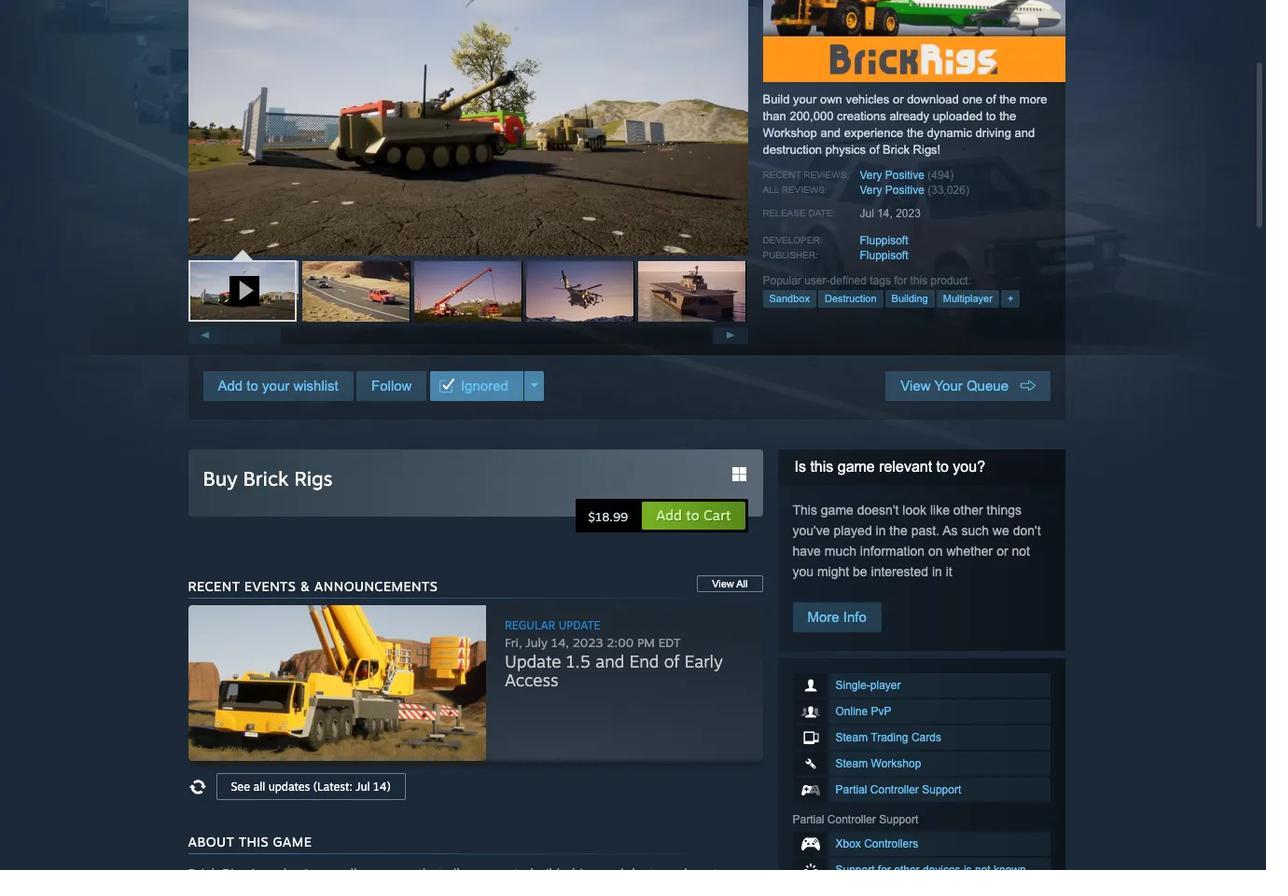 Task type: vqa. For each thing, say whether or not it's contained in the screenshot.
second Very from the bottom
yes



Task type: locate. For each thing, give the bounding box(es) containing it.
july
[[526, 636, 548, 651]]

1 vertical spatial fluppisoft
[[860, 249, 909, 262]]

0 horizontal spatial all
[[737, 579, 748, 590]]

view for view your queue
[[901, 378, 931, 394]]

1 vertical spatial this
[[811, 459, 834, 475]]

very positive (494)
[[860, 169, 954, 182]]

rigs!
[[914, 143, 941, 157]]

0 vertical spatial add
[[218, 378, 243, 394]]

add left cart
[[656, 507, 682, 525]]

and up physics
[[821, 126, 841, 140]]

have
[[793, 544, 821, 559]]

1 fluppisoft link from the top
[[860, 234, 909, 247]]

update down july
[[505, 652, 561, 672]]

all
[[763, 185, 779, 195], [737, 579, 748, 590]]

add for add to your wishlist
[[218, 378, 243, 394]]

to inside build your own vehicles or download one of the more than 200,000 creations already uploaded to the workshop and experience the dynamic driving and destruction physics of brick rigs!
[[986, 109, 997, 123]]

access
[[505, 670, 559, 691]]

1 horizontal spatial workshop
[[871, 758, 922, 771]]

than
[[763, 109, 787, 123]]

single-player
[[836, 680, 901, 693]]

partial controller support
[[836, 784, 962, 797], [793, 814, 919, 827]]

steam down online
[[836, 732, 868, 745]]

brick inside build your own vehicles or download one of the more than 200,000 creations already uploaded to the workshop and experience the dynamic driving and destruction physics of brick rigs!
[[883, 143, 910, 157]]

1 vertical spatial game
[[821, 503, 854, 518]]

controller down steam workshop
[[871, 784, 919, 797]]

2:00 pm edt
[[607, 636, 681, 651]]

add left 'wishlist'
[[218, 378, 243, 394]]

2023 down very positive (33,026)
[[896, 207, 921, 220]]

0 vertical spatial brick
[[883, 143, 910, 157]]

more
[[1020, 92, 1048, 106]]

or left not
[[997, 544, 1009, 559]]

0 vertical spatial this
[[793, 503, 818, 518]]

partial controller support inside partial controller support link
[[836, 784, 962, 797]]

1 vertical spatial all
[[737, 579, 748, 590]]

0 vertical spatial view
[[901, 378, 931, 394]]

dynamic
[[927, 126, 973, 140]]

0 vertical spatial fluppisoft
[[860, 234, 909, 247]]

2023 up 1.5
[[573, 636, 604, 651]]

fluppisoft link
[[860, 234, 909, 247], [860, 249, 909, 262]]

add to your wishlist link
[[203, 372, 354, 401]]

or
[[893, 92, 904, 106], [997, 544, 1009, 559]]

1 horizontal spatial of
[[870, 143, 880, 157]]

1 horizontal spatial brick
[[883, 143, 910, 157]]

game up "doesn't"
[[838, 459, 875, 475]]

positive for (494)
[[886, 169, 925, 182]]

about
[[188, 835, 235, 850]]

trading
[[871, 732, 909, 745]]

0 vertical spatial partial
[[836, 784, 868, 797]]

cards
[[912, 732, 942, 745]]

fluppisoft link for developer:
[[860, 234, 909, 247]]

14, down 'regular update'
[[551, 636, 569, 651]]

recent up the all reviews:
[[763, 170, 801, 180]]

relevant
[[880, 459, 933, 475]]

1 vertical spatial recent
[[188, 579, 240, 595]]

see all updates (latest: jul 14)
[[231, 780, 391, 794]]

brick up very positive (494)
[[883, 143, 910, 157]]

brick
[[883, 143, 910, 157], [243, 467, 289, 491]]

past.
[[912, 524, 940, 539]]

1 vertical spatial workshop
[[871, 758, 922, 771]]

jul left 14)
[[356, 780, 370, 794]]

1 vertical spatial partial
[[793, 814, 825, 827]]

steam for steam trading cards
[[836, 732, 868, 745]]

ignored
[[457, 378, 509, 394]]

single-
[[836, 680, 871, 693]]

recent for recent reviews:
[[763, 170, 801, 180]]

0 horizontal spatial workshop
[[763, 126, 818, 140]]

for
[[895, 274, 908, 288]]

this left 'game'
[[239, 835, 269, 850]]

fluppisoft up tags at right top
[[860, 249, 909, 262]]

is
[[795, 459, 806, 475]]

2 horizontal spatial and
[[1015, 126, 1035, 140]]

support down steam workshop link
[[922, 784, 962, 797]]

very up jul 14, 2023
[[860, 184, 883, 197]]

1 vertical spatial add
[[656, 507, 682, 525]]

0 horizontal spatial 2023
[[573, 636, 604, 651]]

fluppisoft for developer:
[[860, 234, 909, 247]]

1 vertical spatial fluppisoft link
[[860, 249, 909, 262]]

your up the 200,000 at the right of the page
[[793, 92, 817, 106]]

view down cart
[[712, 579, 734, 590]]

1 horizontal spatial partial
[[836, 784, 868, 797]]

cart
[[704, 507, 731, 525]]

0 horizontal spatial in
[[876, 524, 886, 539]]

physics
[[826, 143, 866, 157]]

0 horizontal spatial and
[[596, 652, 625, 672]]

and
[[821, 126, 841, 140], [1015, 126, 1035, 140], [596, 652, 625, 672]]

online pvp link
[[793, 700, 1051, 724]]

not
[[1012, 544, 1031, 559]]

fluppisoft link up tags at right top
[[860, 249, 909, 262]]

2 fluppisoft link from the top
[[860, 249, 909, 262]]

steam for steam workshop
[[836, 758, 868, 771]]

1 vertical spatial steam
[[836, 758, 868, 771]]

very down physics
[[860, 169, 883, 182]]

edt
[[659, 636, 681, 651]]

and right driving
[[1015, 126, 1035, 140]]

steam inside steam workshop link
[[836, 758, 868, 771]]

be
[[853, 565, 868, 580]]

fluppisoft link down jul 14, 2023
[[860, 234, 909, 247]]

0 vertical spatial reviews:
[[804, 170, 850, 180]]

1 horizontal spatial your
[[793, 92, 817, 106]]

2 very from the top
[[860, 184, 883, 197]]

0 vertical spatial positive
[[886, 169, 925, 182]]

or up already at the right top of the page
[[893, 92, 904, 106]]

1 vertical spatial brick
[[243, 467, 289, 491]]

1 vertical spatial jul
[[356, 780, 370, 794]]

fluppisoft down jul 14, 2023
[[860, 234, 909, 247]]

partial controller support up xbox
[[793, 814, 919, 827]]

1 vertical spatial or
[[997, 544, 1009, 559]]

1 horizontal spatial in
[[932, 565, 943, 580]]

publisher:
[[763, 250, 819, 260]]

200,000
[[790, 109, 834, 123]]

xbox controllers link
[[793, 833, 1051, 857]]

0 vertical spatial 2023
[[896, 207, 921, 220]]

workshop down trading
[[871, 758, 922, 771]]

0 vertical spatial workshop
[[763, 126, 818, 140]]

positive down very positive (494)
[[886, 184, 925, 197]]

view
[[901, 378, 931, 394], [712, 579, 734, 590]]

1 vertical spatial of
[[870, 143, 880, 157]]

update up fri, july 14, 2023
[[559, 619, 601, 633]]

partial controller support down steam workshop
[[836, 784, 962, 797]]

jul right the date:
[[860, 207, 875, 220]]

partial controller support link
[[793, 779, 1051, 803]]

0 horizontal spatial support
[[880, 814, 919, 827]]

you've
[[793, 524, 830, 539]]

workshop up destruction
[[763, 126, 818, 140]]

support up "controllers"
[[880, 814, 919, 827]]

0 horizontal spatial view
[[712, 579, 734, 590]]

14, down very positive (33,026)
[[878, 207, 893, 220]]

view your queue
[[901, 378, 1021, 394]]

1 vertical spatial view
[[712, 579, 734, 590]]

2 vertical spatial of
[[664, 652, 680, 672]]

positive up very positive (33,026)
[[886, 169, 925, 182]]

it
[[946, 565, 953, 580]]

fri, july 14, 2023
[[505, 636, 604, 651]]

this right is on the right of page
[[811, 459, 834, 475]]

reviews: down recent reviews: at right top
[[782, 185, 828, 195]]

2 steam from the top
[[836, 758, 868, 771]]

you
[[793, 565, 814, 580]]

recent left events
[[188, 579, 240, 595]]

add for add to cart
[[656, 507, 682, 525]]

pvp
[[871, 706, 892, 719]]

to up driving
[[986, 109, 997, 123]]

1 vertical spatial very
[[860, 184, 883, 197]]

early
[[685, 652, 723, 672]]

0 horizontal spatial your
[[262, 378, 290, 394]]

0 vertical spatial fluppisoft link
[[860, 234, 909, 247]]

own
[[820, 92, 843, 106]]

is this game relevant to you?
[[795, 459, 986, 475]]

1 steam from the top
[[836, 732, 868, 745]]

0 vertical spatial steam
[[836, 732, 868, 745]]

1 horizontal spatial this
[[911, 274, 928, 288]]

1 horizontal spatial jul
[[860, 207, 875, 220]]

fri,
[[505, 636, 522, 651]]

your inside add to your wishlist link
[[262, 378, 290, 394]]

0 horizontal spatial or
[[893, 92, 904, 106]]

reviews:
[[804, 170, 850, 180], [782, 185, 828, 195]]

the up information
[[890, 524, 908, 539]]

0 horizontal spatial add
[[218, 378, 243, 394]]

0 vertical spatial or
[[893, 92, 904, 106]]

$18.99
[[589, 510, 628, 525]]

we
[[993, 524, 1010, 539]]

you?
[[953, 459, 986, 475]]

1 horizontal spatial support
[[922, 784, 962, 797]]

1 horizontal spatial view
[[901, 378, 931, 394]]

view inside view your queue link
[[901, 378, 931, 394]]

1 vertical spatial support
[[880, 814, 919, 827]]

reviews: down physics
[[804, 170, 850, 180]]

game
[[273, 835, 312, 850]]

recent reviews:
[[763, 170, 850, 180]]

game up played
[[821, 503, 854, 518]]

1 vertical spatial 14,
[[551, 636, 569, 651]]

(33,026)
[[928, 184, 970, 197]]

product:
[[931, 274, 972, 288]]

1 fluppisoft from the top
[[860, 234, 909, 247]]

player
[[871, 680, 901, 693]]

this right the for
[[911, 274, 928, 288]]

1 vertical spatial positive
[[886, 184, 925, 197]]

1 horizontal spatial this
[[793, 503, 818, 518]]

0 horizontal spatial 14,
[[551, 636, 569, 651]]

1 vertical spatial reviews:
[[782, 185, 828, 195]]

pm
[[637, 636, 655, 651]]

all up release at right top
[[763, 185, 779, 195]]

1 vertical spatial your
[[262, 378, 290, 394]]

of down experience
[[870, 143, 880, 157]]

as
[[943, 524, 958, 539]]

0 vertical spatial controller
[[871, 784, 919, 797]]

0 vertical spatial in
[[876, 524, 886, 539]]

in
[[876, 524, 886, 539], [932, 565, 943, 580]]

fluppisoft for publisher:
[[860, 249, 909, 262]]

brick right the buy
[[243, 467, 289, 491]]

steam inside steam trading cards link
[[836, 732, 868, 745]]

0 vertical spatial very
[[860, 169, 883, 182]]

1 vertical spatial update
[[505, 652, 561, 672]]

buy
[[203, 467, 238, 491]]

0 vertical spatial jul
[[860, 207, 875, 220]]

1 horizontal spatial recent
[[763, 170, 801, 180]]

all left you
[[737, 579, 748, 590]]

0 vertical spatial recent
[[763, 170, 801, 180]]

0 vertical spatial 14,
[[878, 207, 893, 220]]

very for very positive (494)
[[860, 169, 883, 182]]

fluppisoft
[[860, 234, 909, 247], [860, 249, 909, 262]]

1 vertical spatial 2023
[[573, 636, 604, 651]]

follow
[[372, 378, 412, 394]]

and inside update 1.5 and end of early access
[[596, 652, 625, 672]]

2 horizontal spatial of
[[986, 92, 997, 106]]

in down "doesn't"
[[876, 524, 886, 539]]

workshop
[[763, 126, 818, 140], [871, 758, 922, 771]]

in left it
[[932, 565, 943, 580]]

0 vertical spatial all
[[763, 185, 779, 195]]

1 very from the top
[[860, 169, 883, 182]]

0 horizontal spatial recent
[[188, 579, 240, 595]]

view inside view all link
[[712, 579, 734, 590]]

on
[[929, 544, 943, 559]]

recent
[[763, 170, 801, 180], [188, 579, 240, 595]]

this up you've
[[793, 503, 818, 518]]

1 horizontal spatial or
[[997, 544, 1009, 559]]

this inside this game doesn't look like other things you've played in the past. as such we don't have much information on whether or not you might be interested in it
[[793, 503, 818, 518]]

of right one
[[986, 92, 997, 106]]

steam down steam trading cards
[[836, 758, 868, 771]]

add to cart link
[[641, 501, 746, 531]]

your left 'wishlist'
[[262, 378, 290, 394]]

of down "edt"
[[664, 652, 680, 672]]

0 horizontal spatial of
[[664, 652, 680, 672]]

your inside build your own vehicles or download one of the more than 200,000 creations already uploaded to the workshop and experience the dynamic driving and destruction physics of brick rigs!
[[793, 92, 817, 106]]

controller up xbox
[[828, 814, 876, 827]]

steam trading cards link
[[793, 726, 1051, 751]]

+
[[1008, 293, 1014, 304]]

14,
[[878, 207, 893, 220], [551, 636, 569, 651]]

one
[[963, 92, 983, 106]]

2 positive from the top
[[886, 184, 925, 197]]

update
[[559, 619, 601, 633], [505, 652, 561, 672]]

0 vertical spatial your
[[793, 92, 817, 106]]

0 horizontal spatial brick
[[243, 467, 289, 491]]

(latest:
[[313, 780, 353, 794]]

2 fluppisoft from the top
[[860, 249, 909, 262]]

buy brick rigs
[[203, 467, 333, 491]]

vehicles
[[846, 92, 890, 106]]

and down 2:00
[[596, 652, 625, 672]]

support
[[922, 784, 962, 797], [880, 814, 919, 827]]

view left your
[[901, 378, 931, 394]]

1 vertical spatial this
[[239, 835, 269, 850]]

info
[[844, 610, 867, 625]]

1 horizontal spatial add
[[656, 507, 682, 525]]

1 positive from the top
[[886, 169, 925, 182]]

fluppisoft link for publisher:
[[860, 249, 909, 262]]

the up driving
[[1000, 109, 1017, 123]]

0 vertical spatial game
[[838, 459, 875, 475]]

0 vertical spatial partial controller support
[[836, 784, 962, 797]]



Task type: describe. For each thing, give the bounding box(es) containing it.
developer:
[[763, 235, 823, 246]]

defined
[[830, 274, 867, 288]]

creations
[[837, 109, 887, 123]]

online
[[836, 706, 868, 719]]

look
[[903, 503, 927, 518]]

steam workshop link
[[793, 752, 1051, 777]]

&
[[300, 579, 310, 595]]

whether
[[947, 544, 993, 559]]

information
[[861, 544, 925, 559]]

1 horizontal spatial 14,
[[878, 207, 893, 220]]

1 horizontal spatial all
[[763, 185, 779, 195]]

sandbox link
[[763, 290, 817, 308]]

end
[[630, 652, 659, 672]]

destruction
[[825, 293, 877, 304]]

1 vertical spatial controller
[[828, 814, 876, 827]]

recent for recent events & announcements
[[188, 579, 240, 595]]

steam trading cards
[[836, 732, 942, 745]]

the down already at the right top of the page
[[907, 126, 924, 140]]

0 vertical spatial support
[[922, 784, 962, 797]]

of inside update 1.5 and end of early access
[[664, 652, 680, 672]]

xbox controllers
[[836, 838, 919, 851]]

events
[[244, 579, 296, 595]]

1 vertical spatial in
[[932, 565, 943, 580]]

this game doesn't look like other things you've played in the past. as such we don't have much information on whether or not you might be interested in it
[[793, 503, 1041, 580]]

0 horizontal spatial this
[[239, 835, 269, 850]]

workshop inside build your own vehicles or download one of the more than 200,000 creations already uploaded to the workshop and experience the dynamic driving and destruction physics of brick rigs!
[[763, 126, 818, 140]]

updates
[[269, 780, 310, 794]]

more info link
[[793, 603, 882, 633]]

very for very positive (33,026)
[[860, 184, 883, 197]]

view for view all
[[712, 579, 734, 590]]

14)
[[373, 780, 391, 794]]

don't
[[1013, 524, 1041, 539]]

reviews: for very positive (33,026)
[[782, 185, 828, 195]]

view all link
[[697, 576, 763, 593]]

download
[[907, 92, 959, 106]]

user-
[[805, 274, 830, 288]]

popular
[[763, 274, 802, 288]]

played
[[834, 524, 873, 539]]

0 vertical spatial of
[[986, 92, 997, 106]]

build
[[763, 92, 790, 106]]

interested
[[871, 565, 929, 580]]

multiplayer link
[[937, 290, 1000, 308]]

1 horizontal spatial 2023
[[896, 207, 921, 220]]

2:00
[[607, 636, 634, 651]]

all reviews:
[[763, 185, 828, 195]]

release date:
[[763, 208, 836, 218]]

regular
[[505, 619, 556, 633]]

destruction link
[[819, 290, 884, 308]]

game inside this game doesn't look like other things you've played in the past. as such we don't have much information on whether or not you might be interested in it
[[821, 503, 854, 518]]

other
[[954, 503, 984, 518]]

jul 14, 2023
[[860, 207, 921, 220]]

things
[[987, 503, 1022, 518]]

queue
[[967, 378, 1009, 394]]

your
[[935, 378, 963, 394]]

0 horizontal spatial jul
[[356, 780, 370, 794]]

or inside build your own vehicles or download one of the more than 200,000 creations already uploaded to the workshop and experience the dynamic driving and destruction physics of brick rigs!
[[893, 92, 904, 106]]

to left cart
[[686, 507, 700, 525]]

all
[[253, 780, 265, 794]]

recent events & announcements
[[188, 579, 438, 595]]

more
[[808, 610, 840, 625]]

the inside this game doesn't look like other things you've played in the past. as such we don't have much information on whether or not you might be interested in it
[[890, 524, 908, 539]]

more info
[[808, 610, 867, 625]]

regular update
[[505, 619, 601, 633]]

0 vertical spatial this
[[911, 274, 928, 288]]

1.5
[[566, 652, 591, 672]]

update inside update 1.5 and end of early access
[[505, 652, 561, 672]]

add to cart
[[656, 507, 731, 525]]

like
[[931, 503, 950, 518]]

driving
[[976, 126, 1012, 140]]

reviews: for very positive (494)
[[804, 170, 850, 180]]

rigs
[[294, 467, 333, 491]]

about this game
[[188, 835, 312, 850]]

0 horizontal spatial partial
[[793, 814, 825, 827]]

already
[[890, 109, 930, 123]]

single-player link
[[793, 674, 1051, 698]]

or inside this game doesn't look like other things you've played in the past. as such we don't have much information on whether or not you might be interested in it
[[997, 544, 1009, 559]]

positive for (33,026)
[[886, 184, 925, 197]]

tags
[[870, 274, 891, 288]]

1 vertical spatial partial controller support
[[793, 814, 919, 827]]

xbox
[[836, 838, 861, 851]]

0 vertical spatial update
[[559, 619, 601, 633]]

to left 'wishlist'
[[247, 378, 258, 394]]

(494)
[[928, 169, 954, 182]]

steam workshop
[[836, 758, 922, 771]]

the left "more"
[[1000, 92, 1017, 106]]

build your own vehicles or download one of the more than 200,000 creations already uploaded to the workshop and experience the dynamic driving and destruction physics of brick rigs!
[[763, 92, 1048, 157]]

much
[[825, 544, 857, 559]]

add to your wishlist
[[218, 378, 339, 394]]

1 horizontal spatial and
[[821, 126, 841, 140]]

view your queue link
[[886, 372, 1051, 401]]

date:
[[809, 208, 836, 218]]

experience
[[845, 126, 904, 140]]

to left you?
[[937, 459, 949, 475]]

popular user-defined tags for this product:
[[763, 274, 972, 288]]

update 1.5 and end of early access
[[505, 652, 723, 691]]

very positive (33,026)
[[860, 184, 970, 197]]

0 horizontal spatial this
[[811, 459, 834, 475]]

controllers
[[865, 838, 919, 851]]



